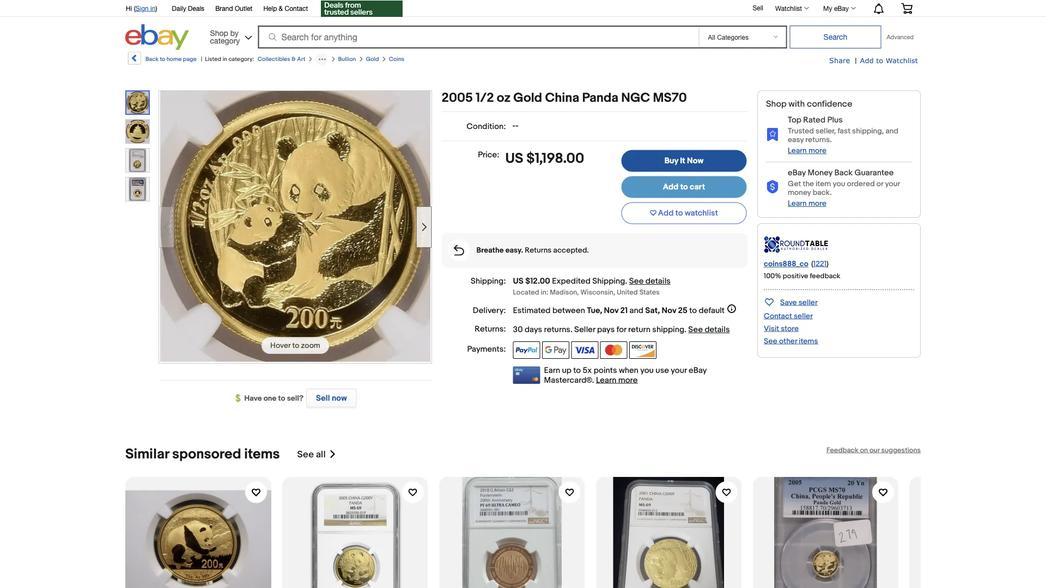 Task type: vqa. For each thing, say whether or not it's contained in the screenshot.
Other Deals link
no



Task type: describe. For each thing, give the bounding box(es) containing it.
payments:
[[467, 344, 506, 354]]

back.
[[813, 188, 832, 197]]

picture 2 of 4 image
[[126, 120, 149, 143]]

1 - from the left
[[513, 121, 516, 131]]

shipping
[[652, 325, 684, 335]]

with
[[789, 99, 805, 109]]

sponsored
[[172, 446, 241, 463]]

buy it now link
[[621, 150, 747, 172]]

see all link
[[297, 446, 337, 463]]

0 horizontal spatial back
[[145, 56, 159, 63]]

us $1,198.00 main content
[[442, 90, 748, 385]]

& for collectibles
[[292, 56, 296, 63]]

shop for shop by category
[[210, 28, 228, 37]]

default
[[699, 306, 725, 316]]

home
[[167, 56, 182, 63]]

us for us $12.00
[[513, 277, 524, 286]]

coins888_co
[[764, 260, 809, 269]]

0 horizontal spatial .
[[570, 325, 572, 335]]

positive
[[783, 272, 808, 281]]

all
[[316, 449, 326, 460]]

advanced
[[887, 34, 914, 41]]

cart
[[690, 182, 705, 192]]

coins link
[[389, 56, 404, 63]]

brand outlet
[[215, 4, 252, 12]]

oz
[[497, 90, 511, 106]]

visit
[[764, 324, 779, 333]]

0 horizontal spatial items
[[244, 446, 280, 463]]

money
[[808, 168, 833, 178]]

See all text field
[[297, 449, 326, 460]]

trusted
[[788, 127, 814, 136]]

help & contact link
[[263, 3, 308, 15]]

25
[[678, 306, 688, 316]]

100% positive feedback
[[764, 272, 841, 281]]

shipping:
[[471, 277, 506, 286]]

listed
[[205, 56, 221, 63]]

sign
[[136, 4, 149, 12]]

it
[[680, 156, 685, 166]]

save seller button
[[764, 296, 818, 308]]

coins888_co ( 1221 )
[[764, 259, 829, 269]]

shipping,
[[852, 127, 884, 136]]

now
[[332, 393, 347, 403]]

( for sign
[[134, 4, 136, 12]]

top
[[788, 115, 802, 125]]

up
[[562, 366, 572, 375]]

my
[[823, 4, 832, 12]]

& for help
[[279, 4, 283, 12]]

your inside ebay money back guarantee get the item you ordered or your money back. learn more
[[885, 179, 900, 189]]

1 nov from the left
[[604, 306, 619, 316]]

brand
[[215, 4, 233, 12]]

returns
[[544, 325, 570, 335]]

watchlist inside share | add to watchlist
[[886, 56, 918, 64]]

estimated between tue, nov 21 and sat, nov 25 to default
[[513, 306, 725, 316]]

to left home
[[160, 56, 165, 63]]

returns
[[525, 246, 552, 255]]

sat,
[[645, 306, 660, 316]]

gold link
[[366, 56, 379, 63]]

2005 1/2 oz gold china panda ngc ms70 - picture 1 of 4 image
[[160, 90, 431, 362]]

united
[[617, 288, 638, 297]]

return
[[628, 325, 651, 335]]

to left cart
[[680, 182, 688, 192]]

art
[[297, 56, 305, 63]]

mastercard®.
[[544, 375, 594, 385]]

your shopping cart image
[[901, 3, 913, 14]]

days
[[525, 325, 542, 335]]

back to home page link
[[127, 52, 197, 69]]

condition:
[[467, 122, 506, 131]]

learn more link for money
[[788, 199, 827, 208]]

wisconsin,
[[581, 288, 615, 297]]

discover image
[[629, 342, 657, 359]]

when
[[619, 366, 639, 375]]

feedback on our suggestions link
[[827, 446, 921, 455]]

suggestions
[[881, 446, 921, 455]]

earn
[[544, 366, 560, 375]]

to right 25
[[689, 306, 697, 316]]

with details__icon image for top
[[766, 128, 779, 141]]

see down default
[[688, 325, 703, 335]]

points
[[594, 366, 617, 375]]

top rated plus trusted seller, fast shipping, and easy returns. learn more
[[788, 115, 899, 156]]

sell for sell now
[[316, 393, 330, 403]]

daily deals link
[[172, 3, 204, 15]]

2 nov from the left
[[662, 306, 676, 316]]

seller,
[[816, 127, 836, 136]]

sell for sell
[[753, 4, 763, 12]]

collectibles & art
[[258, 56, 305, 63]]

shop by category
[[210, 28, 240, 45]]

collectibles & art link
[[258, 56, 305, 63]]

coins888_co link
[[764, 260, 809, 269]]

21
[[620, 306, 628, 316]]

back to home page
[[145, 56, 197, 63]]

advanced link
[[881, 26, 919, 48]]

dollar sign image
[[236, 394, 244, 403]]

have
[[244, 394, 262, 403]]

one
[[264, 394, 277, 403]]

contact seller link
[[764, 312, 813, 321]]

ebay inside ebay money back guarantee get the item you ordered or your money back. learn more
[[788, 168, 806, 178]]

see left the all
[[297, 449, 314, 460]]

coins
[[389, 56, 404, 63]]

sell now link
[[304, 389, 357, 408]]

help & contact
[[263, 4, 308, 12]]

visa image
[[571, 342, 598, 359]]

add inside share | add to watchlist
[[860, 56, 874, 64]]

share | add to watchlist
[[829, 56, 918, 65]]

daily
[[172, 4, 186, 12]]

contact seller visit store see other items
[[764, 312, 818, 346]]

sell now
[[316, 393, 347, 403]]

2 vertical spatial learn more link
[[596, 375, 638, 385]]

1 vertical spatial in
[[223, 56, 227, 63]]

earn up to 5x points when you use your ebay mastercard®.
[[544, 366, 707, 385]]

and inside us $1,198.00 main content
[[630, 306, 644, 316]]

you inside "earn up to 5x points when you use your ebay mastercard®."
[[640, 366, 654, 375]]

us $1,198.00
[[505, 150, 584, 167]]

visit store link
[[764, 324, 799, 333]]

ebay mastercard image
[[513, 367, 540, 384]]

ebay inside my ebay link
[[834, 4, 849, 12]]

feedback on our suggestions
[[827, 446, 921, 455]]

picture 4 of 4 image
[[126, 178, 149, 201]]

back inside ebay money back guarantee get the item you ordered or your money back. learn more
[[834, 168, 853, 178]]

learn more link for rated
[[788, 146, 827, 156]]

on
[[860, 446, 868, 455]]

estimated
[[513, 306, 551, 316]]

to inside share | add to watchlist
[[876, 56, 883, 64]]

my ebay
[[823, 4, 849, 12]]

paypal image
[[513, 342, 540, 359]]

china
[[545, 90, 579, 106]]

( for 1221
[[811, 259, 813, 269]]

) inside coins888_co ( 1221 )
[[827, 259, 829, 269]]

1221
[[813, 259, 827, 269]]

daily deals
[[172, 4, 204, 12]]



Task type: locate. For each thing, give the bounding box(es) containing it.
items
[[799, 337, 818, 346], [244, 446, 280, 463]]

to down advanced link
[[876, 56, 883, 64]]

tue,
[[587, 306, 602, 316]]

see details link for 30 days returns . seller pays for return shipping . see details
[[688, 325, 730, 335]]

. left seller at the right bottom of the page
[[570, 325, 572, 335]]

1 vertical spatial back
[[834, 168, 853, 178]]

item direct from brand image
[[764, 233, 829, 256]]

|
[[201, 56, 202, 63], [855, 56, 857, 65]]

ms70
[[653, 90, 687, 106]]

0 vertical spatial details
[[646, 277, 671, 286]]

more right points
[[618, 375, 638, 385]]

)
[[156, 4, 157, 12], [827, 259, 829, 269]]

shop by category banner
[[120, 0, 921, 53]]

0 vertical spatial )
[[156, 4, 157, 12]]

) up the feedback
[[827, 259, 829, 269]]

back up ordered
[[834, 168, 853, 178]]

see details link for expedited shipping . see details
[[629, 277, 671, 286]]

shop by category button
[[205, 24, 254, 48]]

with details__icon image inside us $1,198.00 main content
[[454, 245, 464, 256]]

watchlist
[[685, 208, 718, 218]]

sign in link
[[136, 4, 156, 12]]

| left the listed
[[201, 56, 202, 63]]

1 vertical spatial watchlist
[[886, 56, 918, 64]]

shop inside shop by category
[[210, 28, 228, 37]]

seller down save seller
[[794, 312, 813, 321]]

None submit
[[790, 26, 881, 48]]

1 horizontal spatial &
[[292, 56, 296, 63]]

nov left 21
[[604, 306, 619, 316]]

share
[[829, 56, 850, 64]]

contact up 'visit store' link
[[764, 312, 792, 321]]

sell left now
[[316, 393, 330, 403]]

and right shipping,
[[886, 127, 899, 136]]

none submit inside "shop by category" banner
[[790, 26, 881, 48]]

2 vertical spatial with details__icon image
[[454, 245, 464, 256]]

1 horizontal spatial |
[[855, 56, 857, 65]]

sell?
[[287, 394, 304, 403]]

1 horizontal spatial your
[[885, 179, 900, 189]]

& right help
[[279, 4, 283, 12]]

nov left 25
[[662, 306, 676, 316]]

1 horizontal spatial you
[[833, 179, 845, 189]]

more down back.
[[809, 199, 827, 208]]

1 horizontal spatial watchlist
[[886, 56, 918, 64]]

0 vertical spatial back
[[145, 56, 159, 63]]

with details__icon image left 'get'
[[766, 180, 779, 194]]

30
[[513, 325, 523, 335]]

1 horizontal spatial sell
[[753, 4, 763, 12]]

your inside "earn up to 5x points when you use your ebay mastercard®."
[[671, 366, 687, 375]]

2005
[[442, 90, 473, 106]]

0 vertical spatial add
[[860, 56, 874, 64]]

shop for shop with confidence
[[766, 99, 787, 109]]

0 horizontal spatial sell
[[316, 393, 330, 403]]

0 horizontal spatial see details link
[[629, 277, 671, 286]]

us up located
[[513, 277, 524, 286]]

( inside coins888_co ( 1221 )
[[811, 259, 813, 269]]

1 vertical spatial gold
[[513, 90, 542, 106]]

panda
[[582, 90, 619, 106]]

with details__icon image for ebay
[[766, 180, 779, 194]]

to
[[160, 56, 165, 63], [876, 56, 883, 64], [680, 182, 688, 192], [676, 208, 683, 218], [689, 306, 697, 316], [573, 366, 581, 375], [278, 394, 285, 403]]

gold left the coins link
[[366, 56, 379, 63]]

you right item
[[833, 179, 845, 189]]

similar sponsored items
[[125, 446, 280, 463]]

| right share button
[[855, 56, 857, 65]]

plus
[[827, 115, 843, 125]]

learn more link down easy
[[788, 146, 827, 156]]

1 horizontal spatial nov
[[662, 306, 676, 316]]

google pay image
[[542, 342, 569, 359]]

and
[[886, 127, 899, 136], [630, 306, 644, 316]]

seller for save
[[799, 298, 818, 307]]

1 vertical spatial items
[[244, 446, 280, 463]]

shop left with at top
[[766, 99, 787, 109]]

0 horizontal spatial )
[[156, 4, 157, 12]]

1 horizontal spatial details
[[705, 325, 730, 335]]

your right use
[[671, 366, 687, 375]]

1 horizontal spatial see details link
[[688, 325, 730, 335]]

1 vertical spatial more
[[809, 199, 827, 208]]

get the coupon image
[[321, 1, 403, 17]]

accepted.
[[553, 246, 589, 255]]

) inside account "navigation"
[[156, 4, 157, 12]]

0 vertical spatial learn
[[788, 146, 807, 156]]

to left 5x at the bottom right of the page
[[573, 366, 581, 375]]

2 horizontal spatial ebay
[[834, 4, 849, 12]]

1221 link
[[813, 259, 827, 269]]

ebay up 'get'
[[788, 168, 806, 178]]

use
[[656, 366, 669, 375]]

with details__icon image
[[766, 128, 779, 141], [766, 180, 779, 194], [454, 245, 464, 256]]

category:
[[229, 56, 254, 63]]

the
[[803, 179, 814, 189]]

items left see all text box
[[244, 446, 280, 463]]

1 vertical spatial &
[[292, 56, 296, 63]]

0 vertical spatial watchlist
[[775, 4, 802, 12]]

add for add to cart
[[663, 182, 679, 192]]

0 vertical spatial your
[[885, 179, 900, 189]]

now
[[687, 156, 704, 166]]

1 vertical spatial )
[[827, 259, 829, 269]]

add to cart link
[[621, 176, 747, 198]]

1 vertical spatial us
[[513, 277, 524, 286]]

add right share
[[860, 56, 874, 64]]

1 vertical spatial you
[[640, 366, 654, 375]]

states
[[639, 288, 660, 297]]

sell left the watchlist link
[[753, 4, 763, 12]]

see details link down default
[[688, 325, 730, 335]]

seller right save
[[799, 298, 818, 307]]

fast
[[838, 127, 851, 136]]

returns:
[[475, 324, 506, 334]]

( right hi
[[134, 4, 136, 12]]

add for add to watchlist
[[658, 208, 674, 218]]

ordered
[[847, 179, 875, 189]]

1 vertical spatial your
[[671, 366, 687, 375]]

gold
[[366, 56, 379, 63], [513, 90, 542, 106]]

0 vertical spatial items
[[799, 337, 818, 346]]

1 vertical spatial details
[[705, 325, 730, 335]]

learn down money
[[788, 199, 807, 208]]

$1,198.00
[[527, 150, 584, 167]]

& inside help & contact 'link'
[[279, 4, 283, 12]]

1 vertical spatial see details link
[[688, 325, 730, 335]]

in right the sign
[[150, 4, 156, 12]]

30 days returns . seller pays for return shipping . see details
[[513, 325, 730, 335]]

to right one
[[278, 394, 285, 403]]

) right the sign
[[156, 4, 157, 12]]

0 vertical spatial and
[[886, 127, 899, 136]]

in:
[[541, 288, 548, 297]]

see inside contact seller visit store see other items
[[764, 337, 777, 346]]

ebay right use
[[689, 366, 707, 375]]

0 horizontal spatial gold
[[366, 56, 379, 63]]

0 horizontal spatial |
[[201, 56, 202, 63]]

details down default
[[705, 325, 730, 335]]

see down visit
[[764, 337, 777, 346]]

1 vertical spatial add
[[663, 182, 679, 192]]

and right 21
[[630, 306, 644, 316]]

see up united
[[629, 277, 644, 286]]

to left watchlist
[[676, 208, 683, 218]]

in right the listed
[[223, 56, 227, 63]]

learn inside top rated plus trusted seller, fast shipping, and easy returns. learn more
[[788, 146, 807, 156]]

0 vertical spatial see details link
[[629, 277, 671, 286]]

( inside account "navigation"
[[134, 4, 136, 12]]

have one to sell?
[[244, 394, 304, 403]]

contact inside 'link'
[[285, 4, 308, 12]]

1 horizontal spatial ebay
[[788, 168, 806, 178]]

for
[[617, 325, 626, 335]]

gold right oz
[[513, 90, 542, 106]]

1 vertical spatial (
[[811, 259, 813, 269]]

you inside ebay money back guarantee get the item you ordered or your money back. learn more
[[833, 179, 845, 189]]

guarantee
[[855, 168, 894, 178]]

watchlist down advanced
[[886, 56, 918, 64]]

learn right 5x at the bottom right of the page
[[596, 375, 616, 385]]

Search for anything text field
[[260, 27, 697, 47]]

0 horizontal spatial in
[[150, 4, 156, 12]]

contact inside contact seller visit store see other items
[[764, 312, 792, 321]]

0 vertical spatial learn more link
[[788, 146, 827, 156]]

2 - from the left
[[516, 121, 519, 131]]

0 vertical spatial with details__icon image
[[766, 128, 779, 141]]

see details link
[[629, 277, 671, 286], [688, 325, 730, 335]]

1 vertical spatial shop
[[766, 99, 787, 109]]

by
[[230, 28, 239, 37]]

buy
[[665, 156, 678, 166]]

2 vertical spatial learn
[[596, 375, 616, 385]]

ngc
[[621, 90, 650, 106]]

1 horizontal spatial in
[[223, 56, 227, 63]]

2 vertical spatial more
[[618, 375, 638, 385]]

add down add to cart link
[[658, 208, 674, 218]]

sell inside account "navigation"
[[753, 4, 763, 12]]

2 horizontal spatial .
[[684, 325, 687, 335]]

with details__icon image left breathe at the top of page
[[454, 245, 464, 256]]

more inside us $1,198.00 main content
[[618, 375, 638, 385]]

seller for contact
[[794, 312, 813, 321]]

you left use
[[640, 366, 654, 375]]

0 vertical spatial ebay
[[834, 4, 849, 12]]

1 horizontal spatial )
[[827, 259, 829, 269]]

1 horizontal spatial and
[[886, 127, 899, 136]]

items right other
[[799, 337, 818, 346]]

other
[[779, 337, 797, 346]]

add down buy
[[663, 182, 679, 192]]

seller
[[574, 325, 595, 335]]

0 horizontal spatial details
[[646, 277, 671, 286]]

shipping
[[592, 277, 625, 286]]

0 horizontal spatial nov
[[604, 306, 619, 316]]

account navigation
[[120, 0, 921, 18]]

items inside contact seller visit store see other items
[[799, 337, 818, 346]]

seller inside contact seller visit store see other items
[[794, 312, 813, 321]]

& left art
[[292, 56, 296, 63]]

in inside account "navigation"
[[150, 4, 156, 12]]

100%
[[764, 272, 781, 281]]

2 vertical spatial add
[[658, 208, 674, 218]]

0 vertical spatial shop
[[210, 28, 228, 37]]

get
[[788, 179, 801, 189]]

0 vertical spatial seller
[[799, 298, 818, 307]]

| inside share | add to watchlist
[[855, 56, 857, 65]]

1 vertical spatial ebay
[[788, 168, 806, 178]]

1 horizontal spatial back
[[834, 168, 853, 178]]

1 vertical spatial and
[[630, 306, 644, 316]]

0 horizontal spatial and
[[630, 306, 644, 316]]

share button
[[829, 56, 850, 65]]

0 horizontal spatial ebay
[[689, 366, 707, 375]]

my ebay link
[[817, 2, 861, 15]]

hi ( sign in )
[[126, 4, 157, 12]]

picture 3 of 4 image
[[126, 149, 149, 172]]

learn inside ebay money back guarantee get the item you ordered or your money back. learn more
[[788, 199, 807, 208]]

0 vertical spatial contact
[[285, 4, 308, 12]]

hi
[[126, 4, 132, 12]]

0 horizontal spatial watchlist
[[775, 4, 802, 12]]

learn more link down master card image
[[596, 375, 638, 385]]

collectibles
[[258, 56, 290, 63]]

learn down easy
[[788, 146, 807, 156]]

to inside "earn up to 5x points when you use your ebay mastercard®."
[[573, 366, 581, 375]]

similar
[[125, 446, 169, 463]]

1 horizontal spatial items
[[799, 337, 818, 346]]

easy.
[[505, 246, 523, 255]]

0 vertical spatial in
[[150, 4, 156, 12]]

0 vertical spatial you
[[833, 179, 845, 189]]

0 horizontal spatial (
[[134, 4, 136, 12]]

( up '100% positive feedback'
[[811, 259, 813, 269]]

us
[[505, 150, 523, 167], [513, 277, 524, 286]]

1 vertical spatial with details__icon image
[[766, 180, 779, 194]]

0 horizontal spatial you
[[640, 366, 654, 375]]

ebay right my
[[834, 4, 849, 12]]

5x
[[583, 366, 592, 375]]

add to cart
[[663, 182, 705, 192]]

seller inside button
[[799, 298, 818, 307]]

contact
[[285, 4, 308, 12], [764, 312, 792, 321]]

watchlist inside account "navigation"
[[775, 4, 802, 12]]

-
[[513, 121, 516, 131], [516, 121, 519, 131]]

watchlist right sell link
[[775, 4, 802, 12]]

us right price:
[[505, 150, 523, 167]]

details
[[646, 277, 671, 286], [705, 325, 730, 335]]

master card image
[[600, 342, 628, 359]]

learn inside us $1,198.00 main content
[[596, 375, 616, 385]]

between
[[552, 306, 585, 316]]

add to watchlist link
[[860, 56, 918, 65]]

1 vertical spatial seller
[[794, 312, 813, 321]]

with details__icon image left easy
[[766, 128, 779, 141]]

1 vertical spatial learn more link
[[788, 199, 827, 208]]

0 vertical spatial more
[[809, 146, 827, 156]]

see other items link
[[764, 337, 818, 346]]

0 horizontal spatial your
[[671, 366, 687, 375]]

1 vertical spatial contact
[[764, 312, 792, 321]]

ebay inside "earn up to 5x points when you use your ebay mastercard®."
[[689, 366, 707, 375]]

delivery:
[[473, 306, 506, 316]]

see details link up states
[[629, 277, 671, 286]]

2005 1/2 oz gold china panda ngc ms70
[[442, 90, 687, 106]]

back left home
[[145, 56, 159, 63]]

you
[[833, 179, 845, 189], [640, 366, 654, 375]]

picture 1 of 4 image
[[126, 92, 149, 114]]

more
[[809, 146, 827, 156], [809, 199, 827, 208], [618, 375, 638, 385]]

seller
[[799, 298, 818, 307], [794, 312, 813, 321]]

details up states
[[646, 277, 671, 286]]

more inside ebay money back guarantee get the item you ordered or your money back. learn more
[[809, 199, 827, 208]]

located
[[513, 288, 539, 297]]

1 horizontal spatial shop
[[766, 99, 787, 109]]

0 horizontal spatial contact
[[285, 4, 308, 12]]

your
[[885, 179, 900, 189], [671, 366, 687, 375]]

0 vertical spatial sell
[[753, 4, 763, 12]]

1 horizontal spatial contact
[[764, 312, 792, 321]]

gold inside us $1,198.00 main content
[[513, 90, 542, 106]]

brand outlet link
[[215, 3, 252, 15]]

0 vertical spatial us
[[505, 150, 523, 167]]

bullion
[[338, 56, 356, 63]]

your right or in the right of the page
[[885, 179, 900, 189]]

1 horizontal spatial .
[[625, 277, 627, 286]]

2 vertical spatial ebay
[[689, 366, 707, 375]]

. up united
[[625, 277, 627, 286]]

outlet
[[235, 4, 252, 12]]

shop left by
[[210, 28, 228, 37]]

0 vertical spatial (
[[134, 4, 136, 12]]

learn more link down money
[[788, 199, 827, 208]]

rated
[[803, 115, 826, 125]]

1 vertical spatial learn
[[788, 199, 807, 208]]

more down returns.
[[809, 146, 827, 156]]

. down 25
[[684, 325, 687, 335]]

0 horizontal spatial shop
[[210, 28, 228, 37]]

add to watchlist link
[[621, 202, 747, 224]]

1 horizontal spatial gold
[[513, 90, 542, 106]]

0 vertical spatial gold
[[366, 56, 379, 63]]

1 horizontal spatial (
[[811, 259, 813, 269]]

sell link
[[748, 4, 768, 12]]

0 horizontal spatial &
[[279, 4, 283, 12]]

and inside top rated plus trusted seller, fast shipping, and easy returns. learn more
[[886, 127, 899, 136]]

1 vertical spatial sell
[[316, 393, 330, 403]]

watchlist link
[[769, 2, 814, 15]]

us for us $1,198.00
[[505, 150, 523, 167]]

more inside top rated plus trusted seller, fast shipping, and easy returns. learn more
[[809, 146, 827, 156]]

0 vertical spatial &
[[279, 4, 283, 12]]

contact right help
[[285, 4, 308, 12]]



